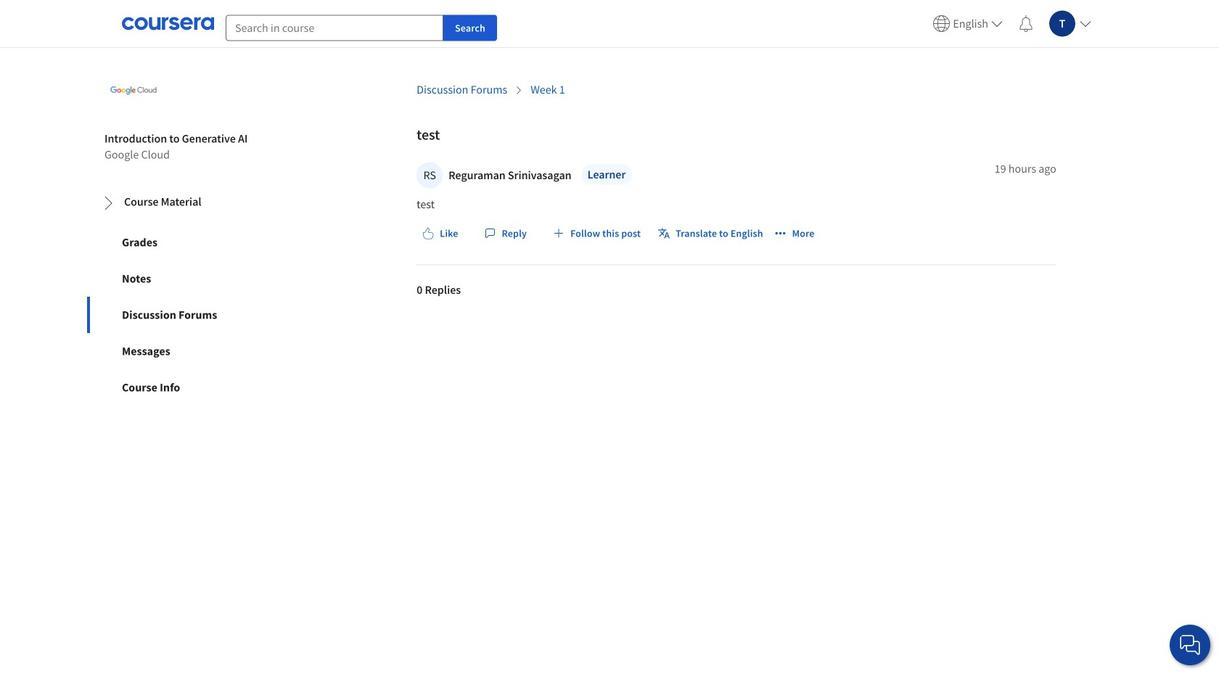 Task type: locate. For each thing, give the bounding box(es) containing it.
forum thread element
[[417, 107, 1057, 332]]

Search in course text field
[[226, 15, 444, 41]]

coursera image
[[122, 12, 214, 35]]

help center image
[[1182, 637, 1200, 654]]



Task type: describe. For each thing, give the bounding box(es) containing it.
learner element
[[582, 164, 632, 185]]

google cloud image
[[105, 62, 163, 120]]



Task type: vqa. For each thing, say whether or not it's contained in the screenshot.
Forum Thread Element
yes



